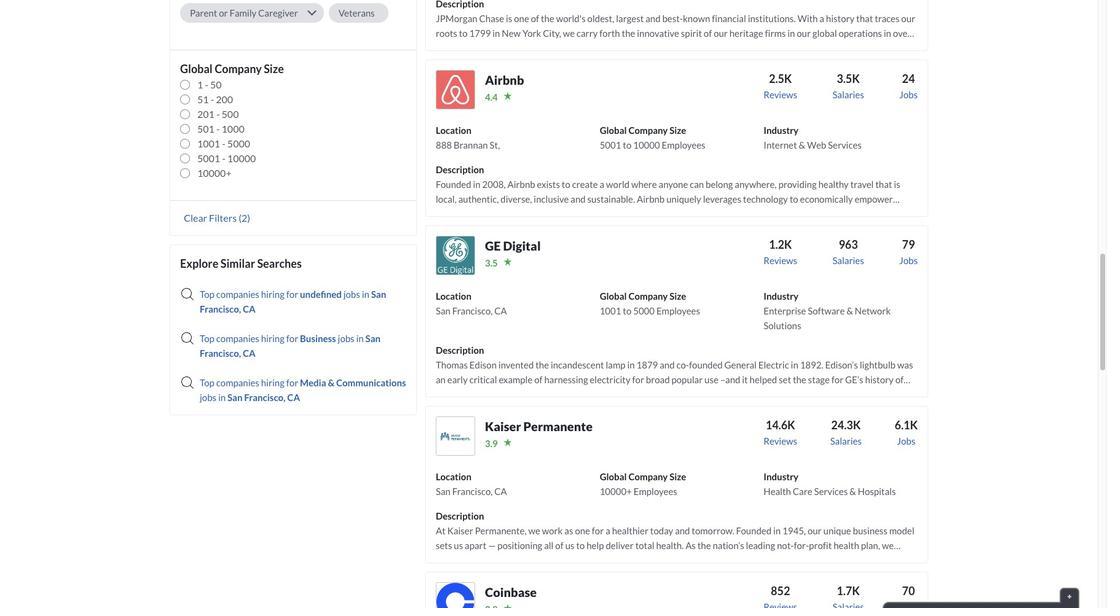 Task type: locate. For each thing, give the bounding box(es) containing it.
852 link
[[764, 583, 797, 609]]

global company size 1001 to 5000 employees
[[600, 291, 700, 317]]

3 top from the top
[[200, 377, 215, 388]]

0 horizontal spatial 5000
[[227, 138, 250, 149]]

0 vertical spatial 10000
[[633, 139, 660, 151]]

reviews for permanente
[[764, 436, 797, 447]]

1 for from the top
[[286, 289, 298, 300]]

1 vertical spatial in
[[356, 333, 364, 344]]

2 san francisco, ca from the top
[[200, 333, 381, 359]]

- right '51'
[[211, 93, 214, 105]]

jobs
[[343, 289, 360, 300], [338, 333, 355, 344], [200, 392, 216, 403]]

2 description from the top
[[436, 345, 484, 356]]

0 vertical spatial location
[[436, 125, 472, 136]]

jobs
[[899, 89, 918, 100], [899, 255, 918, 266], [897, 436, 916, 447]]

0 vertical spatial hiring
[[261, 289, 285, 300]]

industry up enterprise
[[764, 291, 799, 302]]

company for kaiser permanente
[[629, 471, 668, 483]]

employees for airbnb
[[662, 139, 706, 151]]

1 vertical spatial for
[[286, 333, 298, 344]]

in for top companies hiring for undefined jobs in
[[362, 289, 369, 300]]

0 horizontal spatial 5001
[[197, 152, 220, 164]]

2 vertical spatial hiring
[[261, 377, 285, 388]]

0 vertical spatial 10000+
[[197, 167, 232, 179]]

services inside industry internet & web services
[[828, 139, 862, 151]]

501
[[197, 123, 214, 135]]

0 vertical spatial for
[[286, 289, 298, 300]]

888
[[436, 139, 452, 151]]

airbnb image
[[436, 70, 475, 109]]

industry inside the "industry enterprise software & network solutions"
[[764, 291, 799, 302]]

1 san francisco, ca from the top
[[200, 289, 386, 315]]

10000+
[[197, 167, 232, 179], [600, 486, 632, 497]]

reviews for digital
[[764, 255, 797, 266]]

for for media & communications
[[286, 377, 298, 388]]

salaries down the 3.5k
[[833, 89, 864, 100]]

1 horizontal spatial 5000
[[633, 305, 655, 317]]

1 location from the top
[[436, 125, 472, 136]]

2 vertical spatial industry
[[764, 471, 799, 483]]

to
[[623, 139, 632, 151], [623, 305, 632, 317]]

employees inside global company size 1001 to 5000 employees
[[657, 305, 700, 317]]

3 description from the top
[[436, 511, 484, 522]]

2 reviews from the top
[[764, 255, 797, 266]]

- down 501 - 1000 at left
[[222, 138, 225, 149]]

health
[[764, 486, 791, 497]]

79 jobs
[[899, 238, 918, 266]]

2 vertical spatial companies
[[216, 377, 259, 388]]

(2)
[[239, 212, 250, 224]]

1 companies from the top
[[216, 289, 259, 300]]

industry for digital
[[764, 291, 799, 302]]

location san francisco, ca for ge
[[436, 291, 507, 317]]

in
[[362, 289, 369, 300], [356, 333, 364, 344], [218, 392, 226, 403]]

3.5k salaries
[[833, 72, 864, 100]]

1 vertical spatial industry
[[764, 291, 799, 302]]

to inside global company size 1001 to 5000 employees
[[623, 305, 632, 317]]

201 - 500
[[197, 108, 239, 120]]

services right web
[[828, 139, 862, 151]]

hiring down searches
[[261, 289, 285, 300]]

companies inside top companies hiring for media & communications jobs in san francisco, ca
[[216, 377, 259, 388]]

salaries
[[833, 89, 864, 100], [833, 255, 864, 266], [830, 436, 862, 447]]

jobs down '6.1k'
[[897, 436, 916, 447]]

brannan
[[454, 139, 488, 151]]

1 vertical spatial to
[[623, 305, 632, 317]]

global company size
[[180, 62, 284, 76]]

location inside location 888 brannan st,
[[436, 125, 472, 136]]

san francisco, ca for undefined
[[200, 289, 386, 315]]

500
[[222, 108, 239, 120]]

1 vertical spatial 1001
[[600, 305, 621, 317]]

jobs for business
[[338, 333, 355, 344]]

explore
[[180, 257, 218, 270]]

ca inside top companies hiring for media & communications jobs in san francisco, ca
[[287, 392, 300, 403]]

5000 inside global company size 1001 to 5000 employees
[[633, 305, 655, 317]]

industry up health
[[764, 471, 799, 483]]

top companies hiring for media & communications jobs in san francisco, ca
[[200, 377, 406, 403]]

coinbase image
[[436, 583, 475, 609]]

reviews down 1.2k
[[764, 255, 797, 266]]

size for ge digital
[[670, 291, 686, 302]]

2 vertical spatial in
[[218, 392, 226, 403]]

& left web
[[799, 139, 805, 151]]

0 vertical spatial services
[[828, 139, 862, 151]]

location down kaiser permanente image
[[436, 471, 472, 483]]

airbnb
[[485, 72, 524, 87]]

- right 201
[[216, 108, 220, 120]]

jobs for undefined
[[343, 289, 360, 300]]

0 vertical spatial location san francisco, ca
[[436, 291, 507, 317]]

963 salaries
[[833, 238, 864, 266]]

2 for from the top
[[286, 333, 298, 344]]

2 vertical spatial salaries
[[830, 436, 862, 447]]

5000
[[227, 138, 250, 149], [633, 305, 655, 317]]

10000
[[633, 139, 660, 151], [227, 152, 256, 164]]

companies for top companies hiring for media & communications jobs in san francisco, ca
[[216, 377, 259, 388]]

in for top companies hiring for business jobs in
[[356, 333, 364, 344]]

industry health care services & hospitals
[[764, 471, 896, 497]]

francisco,
[[200, 304, 241, 315], [452, 305, 493, 317], [200, 348, 241, 359], [244, 392, 286, 403], [452, 486, 493, 497]]

1 vertical spatial employees
[[657, 305, 700, 317]]

1 vertical spatial reviews
[[764, 255, 797, 266]]

0 vertical spatial employees
[[662, 139, 706, 151]]

1.2k reviews
[[764, 238, 797, 266]]

company for airbnb
[[629, 125, 668, 136]]

2 vertical spatial jobs
[[897, 436, 916, 447]]

company inside global company size 1001 to 5000 employees
[[629, 291, 668, 302]]

0 vertical spatial reviews
[[764, 89, 797, 100]]

companies
[[216, 289, 259, 300], [216, 333, 259, 344], [216, 377, 259, 388]]

- for 1001
[[222, 138, 225, 149]]

description for kaiser
[[436, 511, 484, 522]]

1 vertical spatial san francisco, ca
[[200, 333, 381, 359]]

1 vertical spatial location san francisco, ca
[[436, 471, 507, 497]]

1 vertical spatial 5001
[[197, 152, 220, 164]]

location san francisco, ca
[[436, 291, 507, 317], [436, 471, 507, 497]]

filters
[[209, 212, 237, 224]]

jobs down 24
[[899, 89, 918, 100]]

global
[[180, 62, 213, 76], [600, 125, 627, 136], [600, 291, 627, 302], [600, 471, 627, 483]]

1 horizontal spatial 10000+
[[600, 486, 632, 497]]

70
[[902, 585, 915, 598]]

to inside global company size 5001 to 10000 employees
[[623, 139, 632, 151]]

company inside global company size 10000+ employees
[[629, 471, 668, 483]]

& left the hospitals
[[850, 486, 856, 497]]

industry inside industry health care services & hospitals
[[764, 471, 799, 483]]

- right 501
[[216, 123, 220, 135]]

2 vertical spatial location
[[436, 471, 472, 483]]

3 hiring from the top
[[261, 377, 285, 388]]

0 horizontal spatial 1001
[[197, 138, 220, 149]]

location up "888" at the left of page
[[436, 125, 472, 136]]

reviews down 14.6k at bottom right
[[764, 436, 797, 447]]

- right 1
[[205, 79, 208, 90]]

jobs inside 6.1k jobs
[[897, 436, 916, 447]]

1 vertical spatial 10000+
[[600, 486, 632, 497]]

0 vertical spatial top
[[200, 289, 215, 300]]

for
[[286, 289, 298, 300], [286, 333, 298, 344], [286, 377, 298, 388]]

1 horizontal spatial 10000
[[633, 139, 660, 151]]

san francisco, ca up 'top companies hiring for business jobs in'
[[200, 289, 386, 315]]

1 horizontal spatial 5001
[[600, 139, 621, 151]]

- down '1001 - 5000' at top left
[[222, 152, 225, 164]]

san francisco, ca for business
[[200, 333, 381, 359]]

2 vertical spatial top
[[200, 377, 215, 388]]

2 vertical spatial for
[[286, 377, 298, 388]]

0 vertical spatial description
[[436, 164, 484, 175]]

1 vertical spatial 5000
[[633, 305, 655, 317]]

jobs inside top companies hiring for media & communications jobs in san francisco, ca
[[200, 392, 216, 403]]

1 vertical spatial companies
[[216, 333, 259, 344]]

location san francisco, ca down 3.9
[[436, 471, 507, 497]]

2 location san francisco, ca from the top
[[436, 471, 507, 497]]

3 companies from the top
[[216, 377, 259, 388]]

1 vertical spatial jobs
[[338, 333, 355, 344]]

location for airbnb
[[436, 125, 472, 136]]

for left business
[[286, 333, 298, 344]]

care
[[793, 486, 812, 497]]

size inside global company size 1001 to 5000 employees
[[670, 291, 686, 302]]

2 location from the top
[[436, 291, 472, 302]]

1 location san francisco, ca from the top
[[436, 291, 507, 317]]

top for top companies hiring for undefined jobs in
[[200, 289, 215, 300]]

salaries down 24.3k
[[830, 436, 862, 447]]

top for top companies hiring for media & communications jobs in san francisco, ca
[[200, 377, 215, 388]]

24
[[902, 72, 915, 85]]

top
[[200, 289, 215, 300], [200, 333, 215, 344], [200, 377, 215, 388]]

hiring left business
[[261, 333, 285, 344]]

location san francisco, ca for kaiser
[[436, 471, 507, 497]]

francisco, inside top companies hiring for media & communications jobs in san francisco, ca
[[244, 392, 286, 403]]

size inside global company size 5001 to 10000 employees
[[670, 125, 686, 136]]

1 hiring from the top
[[261, 289, 285, 300]]

location san francisco, ca down 3.5
[[436, 291, 507, 317]]

& left network
[[847, 305, 853, 317]]

2 vertical spatial description
[[436, 511, 484, 522]]

hiring
[[261, 289, 285, 300], [261, 333, 285, 344], [261, 377, 285, 388]]

2 vertical spatial reviews
[[764, 436, 797, 447]]

company inside global company size 5001 to 10000 employees
[[629, 125, 668, 136]]

2 industry from the top
[[764, 291, 799, 302]]

global inside global company size 1001 to 5000 employees
[[600, 291, 627, 302]]

& inside top companies hiring for media & communications jobs in san francisco, ca
[[328, 377, 335, 388]]

0 vertical spatial in
[[362, 289, 369, 300]]

hiring inside top companies hiring for media & communications jobs in san francisco, ca
[[261, 377, 285, 388]]

global inside global company size 5001 to 10000 employees
[[600, 125, 627, 136]]

1001 inside global company size 1001 to 5000 employees
[[600, 305, 621, 317]]

employees inside global company size 5001 to 10000 employees
[[662, 139, 706, 151]]

hiring left media
[[261, 377, 285, 388]]

1.7k link
[[833, 583, 864, 609]]

location down ge digital image
[[436, 291, 472, 302]]

1 vertical spatial services
[[814, 486, 848, 497]]

2 top from the top
[[200, 333, 215, 344]]

3.9
[[485, 438, 498, 449]]

caregiver
[[258, 7, 298, 18]]

1 vertical spatial hiring
[[261, 333, 285, 344]]

& right media
[[328, 377, 335, 388]]

4.4
[[485, 92, 498, 103]]

0 vertical spatial companies
[[216, 289, 259, 300]]

digital
[[503, 238, 541, 253]]

services right care
[[814, 486, 848, 497]]

industry up internet
[[764, 125, 799, 136]]

5001
[[600, 139, 621, 151], [197, 152, 220, 164]]

2 to from the top
[[623, 305, 632, 317]]

global inside global company size 10000+ employees
[[600, 471, 627, 483]]

0 horizontal spatial 10000+
[[197, 167, 232, 179]]

description
[[436, 164, 484, 175], [436, 345, 484, 356], [436, 511, 484, 522]]

0 vertical spatial san francisco, ca
[[200, 289, 386, 315]]

2 vertical spatial jobs
[[200, 392, 216, 403]]

0 vertical spatial jobs
[[343, 289, 360, 300]]

ge digital image
[[436, 236, 475, 275]]

3 reviews from the top
[[764, 436, 797, 447]]

1 vertical spatial description
[[436, 345, 484, 356]]

san francisco, ca
[[200, 289, 386, 315], [200, 333, 381, 359]]

70 link
[[899, 583, 918, 609]]

san
[[371, 289, 386, 300], [436, 305, 451, 317], [366, 333, 381, 344], [227, 392, 243, 403], [436, 486, 451, 497]]

for left undefined
[[286, 289, 298, 300]]

1 to from the top
[[623, 139, 632, 151]]

for inside top companies hiring for media & communications jobs in san francisco, ca
[[286, 377, 298, 388]]

1 vertical spatial jobs
[[899, 255, 918, 266]]

for for undefined
[[286, 289, 298, 300]]

0 horizontal spatial 10000
[[227, 152, 256, 164]]

services
[[828, 139, 862, 151], [814, 486, 848, 497]]

1 vertical spatial top
[[200, 333, 215, 344]]

ge digital
[[485, 238, 541, 253]]

1 top from the top
[[200, 289, 215, 300]]

0 vertical spatial industry
[[764, 125, 799, 136]]

0 vertical spatial to
[[623, 139, 632, 151]]

1 vertical spatial location
[[436, 291, 472, 302]]

reviews down 2.5k
[[764, 89, 797, 100]]

3 location from the top
[[436, 471, 472, 483]]

0 vertical spatial 5001
[[600, 139, 621, 151]]

top inside top companies hiring for media & communications jobs in san francisco, ca
[[200, 377, 215, 388]]

industry
[[764, 125, 799, 136], [764, 291, 799, 302], [764, 471, 799, 483]]

top for top companies hiring for business jobs in
[[200, 333, 215, 344]]

similar
[[221, 257, 255, 270]]

ge
[[485, 238, 501, 253]]

employees for ge digital
[[657, 305, 700, 317]]

company
[[215, 62, 262, 76], [629, 125, 668, 136], [629, 291, 668, 302], [629, 471, 668, 483]]

salaries down the 963
[[833, 255, 864, 266]]

24.3k
[[831, 419, 861, 432]]

- for 5001
[[222, 152, 225, 164]]

size inside global company size 10000+ employees
[[670, 471, 686, 483]]

3 for from the top
[[286, 377, 298, 388]]

jobs down 79
[[899, 255, 918, 266]]

10000 inside global company size 5001 to 10000 employees
[[633, 139, 660, 151]]

1 vertical spatial 10000
[[227, 152, 256, 164]]

global company size 10000+ employees
[[600, 471, 686, 497]]

companies for top companies hiring for undefined jobs in
[[216, 289, 259, 300]]

1001
[[197, 138, 220, 149], [600, 305, 621, 317]]

2 companies from the top
[[216, 333, 259, 344]]

3 industry from the top
[[764, 471, 799, 483]]

1 vertical spatial salaries
[[833, 255, 864, 266]]

size
[[264, 62, 284, 76], [670, 125, 686, 136], [670, 291, 686, 302], [670, 471, 686, 483]]

employees
[[662, 139, 706, 151], [657, 305, 700, 317], [634, 486, 677, 497]]

for left media
[[286, 377, 298, 388]]

2.5k reviews
[[764, 72, 797, 100]]

1 industry from the top
[[764, 125, 799, 136]]

&
[[799, 139, 805, 151], [847, 305, 853, 317], [328, 377, 335, 388], [850, 486, 856, 497]]

2 hiring from the top
[[261, 333, 285, 344]]

2 vertical spatial employees
[[634, 486, 677, 497]]

1 horizontal spatial 1001
[[600, 305, 621, 317]]

san francisco, ca up media
[[200, 333, 381, 359]]



Task type: describe. For each thing, give the bounding box(es) containing it.
1.7k
[[837, 585, 860, 598]]

internet
[[764, 139, 797, 151]]

top companies hiring for undefined jobs in
[[200, 289, 371, 300]]

1000
[[222, 123, 245, 135]]

3.5k
[[837, 72, 860, 85]]

communications
[[336, 377, 406, 388]]

kaiser
[[485, 419, 521, 434]]

5001 inside global company size 5001 to 10000 employees
[[600, 139, 621, 151]]

industry for permanente
[[764, 471, 799, 483]]

1001 - 5000
[[197, 138, 250, 149]]

kaiser permanente image
[[436, 417, 475, 456]]

global company size 5001 to 10000 employees
[[600, 125, 706, 151]]

location for kaiser permanente
[[436, 471, 472, 483]]

jobs for digital
[[899, 255, 918, 266]]

- for 201
[[216, 108, 220, 120]]

or
[[219, 7, 228, 18]]

6.1k
[[895, 419, 918, 432]]

1
[[197, 79, 203, 90]]

hospitals
[[858, 486, 896, 497]]

963
[[839, 238, 858, 251]]

in inside top companies hiring for media & communications jobs in san francisco, ca
[[218, 392, 226, 403]]

hiring for undefined
[[261, 289, 285, 300]]

hiring for media
[[261, 377, 285, 388]]

501 - 1000
[[197, 123, 245, 135]]

0 vertical spatial 5000
[[227, 138, 250, 149]]

200
[[216, 93, 233, 105]]

size for kaiser permanente
[[670, 471, 686, 483]]

location 888 brannan st,
[[436, 125, 500, 151]]

51 - 200
[[197, 93, 233, 105]]

for for business
[[286, 333, 298, 344]]

852
[[771, 585, 790, 598]]

50
[[210, 79, 222, 90]]

parent or family caregiver
[[190, 7, 298, 18]]

clear filters (2) button
[[180, 211, 254, 224]]

salaries for digital
[[833, 255, 864, 266]]

industry internet & web services
[[764, 125, 862, 151]]

0 vertical spatial jobs
[[899, 89, 918, 100]]

software
[[808, 305, 845, 317]]

to for airbnb
[[623, 139, 632, 151]]

0 vertical spatial 1001
[[197, 138, 220, 149]]

24.3k salaries
[[830, 419, 862, 447]]

to for ge digital
[[623, 305, 632, 317]]

14.6k reviews
[[764, 419, 797, 447]]

3.5
[[485, 258, 498, 269]]

companies for top companies hiring for business jobs in
[[216, 333, 259, 344]]

1.2k
[[769, 238, 792, 251]]

- for 501
[[216, 123, 220, 135]]

employees inside global company size 10000+ employees
[[634, 486, 677, 497]]

company for ge digital
[[629, 291, 668, 302]]

location for ge digital
[[436, 291, 472, 302]]

10000+ inside global company size 10000+ employees
[[600, 486, 632, 497]]

14.6k
[[766, 419, 795, 432]]

enterprise
[[764, 305, 806, 317]]

undefined
[[300, 289, 342, 300]]

solutions
[[764, 320, 801, 331]]

& inside industry health care services & hospitals
[[850, 486, 856, 497]]

family
[[230, 7, 256, 18]]

global for ge digital
[[600, 291, 627, 302]]

parent
[[190, 7, 217, 18]]

1 description from the top
[[436, 164, 484, 175]]

services inside industry health care services & hospitals
[[814, 486, 848, 497]]

explore similar searches
[[180, 257, 302, 270]]

top companies hiring for business jobs in
[[200, 333, 366, 344]]

searches
[[257, 257, 302, 270]]

global for kaiser permanente
[[600, 471, 627, 483]]

industry enterprise software & network solutions
[[764, 291, 891, 331]]

clear filters (2)
[[184, 212, 250, 224]]

- for 1
[[205, 79, 208, 90]]

1 - 50
[[197, 79, 222, 90]]

jobs for permanente
[[897, 436, 916, 447]]

0 vertical spatial salaries
[[833, 89, 864, 100]]

salaries for permanente
[[830, 436, 862, 447]]

6.1k jobs
[[895, 419, 918, 447]]

web
[[807, 139, 826, 151]]

business
[[300, 333, 336, 344]]

veterans
[[339, 7, 375, 18]]

kaiser permanente
[[485, 419, 593, 434]]

& inside industry internet & web services
[[799, 139, 805, 151]]

2.5k
[[769, 72, 792, 85]]

media
[[300, 377, 326, 388]]

201
[[197, 108, 214, 120]]

global for airbnb
[[600, 125, 627, 136]]

coinbase
[[485, 585, 537, 600]]

description for ge
[[436, 345, 484, 356]]

51
[[197, 93, 209, 105]]

24 jobs
[[899, 72, 918, 100]]

1 reviews from the top
[[764, 89, 797, 100]]

industry inside industry internet & web services
[[764, 125, 799, 136]]

5001 - 10000
[[197, 152, 256, 164]]

& inside the "industry enterprise software & network solutions"
[[847, 305, 853, 317]]

network
[[855, 305, 891, 317]]

permanente
[[524, 419, 593, 434]]

size for airbnb
[[670, 125, 686, 136]]

clear
[[184, 212, 207, 224]]

st,
[[490, 139, 500, 151]]

hiring for business
[[261, 333, 285, 344]]

79
[[902, 238, 915, 251]]

- for 51
[[211, 93, 214, 105]]

san inside top companies hiring for media & communications jobs in san francisco, ca
[[227, 392, 243, 403]]



Task type: vqa. For each thing, say whether or not it's contained in the screenshot.
'Motor' in THE GENERAL PURPOSE OF JOB: CALNETIX IS A DESIGN AND MANUFACTURING COMPANY THAT IS PRIMARILY FOCUSED ON HIGH-SPEED PERMANENT MAGNET SYNCHRONOUS MACHINES, POWER ELECTRONICS, MAGNETIC BEARINGS, AND ASSOCIATED CONTROLS. CANDIDATE WILL JOIN THE ENGINEERING TEAM, USING OUR HIGH-SPEED HIGH POWER PERMANENT MAGNET MACHINES, POWER ELECTRONICS, AND MAGNETIC BEARING CONTROLLERS TO CHANGE THE ELECTRIC MACHINE INDUSTRY. THE LEAD EMBEDDED MOTOR CONTROLS ENGINEER WILL BE RESPONSIBLE FOR ALL ASPECTS OF MOTOR CONTROL EMBEDDED FIRMWARE DEVELOPMENT USING NXP, FREESCALE OR EQUIVALENT DSP CHIPS. ESSENTIAL DUTIES AND RESPONSIBILITIES:
no



